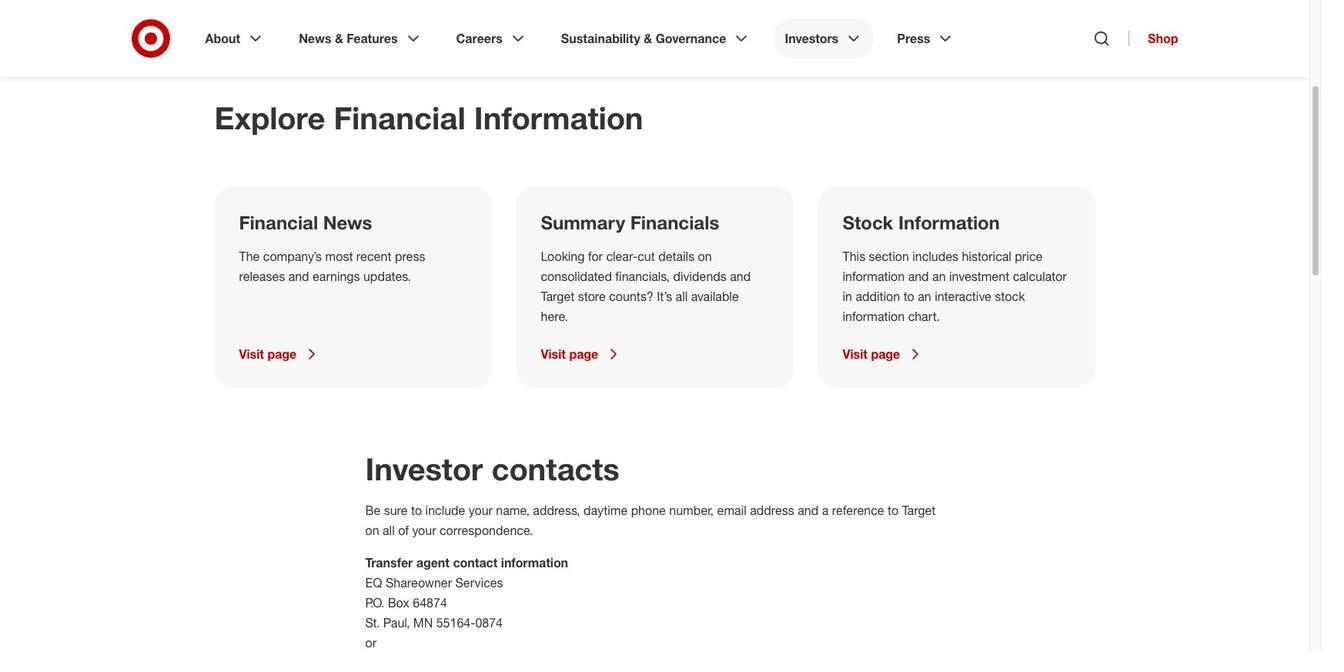 Task type: locate. For each thing, give the bounding box(es) containing it.
2 horizontal spatial visit page
[[843, 346, 900, 362]]

company's
[[263, 249, 322, 264]]

page
[[267, 346, 297, 362], [569, 346, 598, 362], [871, 346, 900, 362]]

financials,
[[615, 269, 670, 284]]

to right sure
[[411, 503, 422, 518]]

information
[[474, 99, 643, 136], [898, 211, 1000, 234]]

financial
[[334, 99, 466, 136], [239, 211, 318, 234]]

all
[[676, 289, 688, 304], [383, 523, 395, 538]]

0 vertical spatial your
[[469, 503, 493, 518]]

1 horizontal spatial an
[[932, 269, 946, 284]]

here.
[[541, 309, 568, 324]]

careers link
[[445, 18, 538, 59]]

1 visit page from the left
[[239, 346, 297, 362]]

on
[[698, 249, 712, 264], [365, 523, 379, 538]]

name,
[[496, 503, 530, 518]]

number,
[[669, 503, 714, 518]]

and down 'company's'
[[288, 269, 309, 284]]

1 horizontal spatial all
[[676, 289, 688, 304]]

details
[[658, 249, 695, 264]]

3 visit page link from the left
[[843, 345, 1071, 363]]

visit
[[239, 346, 264, 362], [541, 346, 566, 362], [843, 346, 868, 362]]

your up correspondence.
[[469, 503, 493, 518]]

email
[[717, 503, 747, 518]]

investor
[[365, 450, 483, 487]]

0 vertical spatial on
[[698, 249, 712, 264]]

2 horizontal spatial visit
[[843, 346, 868, 362]]

1 page from the left
[[267, 346, 297, 362]]

target inside the looking for clear-cut details on consolidated financials, dividends and target store counts? it's all available here.
[[541, 289, 575, 304]]

looking for clear-cut details on consolidated financials, dividends and target store counts? it's all available here.
[[541, 249, 751, 324]]

historical
[[962, 249, 1012, 264]]

1 vertical spatial news
[[323, 211, 372, 234]]

shareowner
[[386, 575, 452, 590]]

0 horizontal spatial target
[[541, 289, 575, 304]]

1 & from the left
[[335, 31, 343, 46]]

0 horizontal spatial visit
[[239, 346, 264, 362]]

chart.
[[908, 309, 940, 324]]

1 vertical spatial information
[[898, 211, 1000, 234]]

and up available
[[730, 269, 751, 284]]

2 vertical spatial information
[[501, 555, 568, 570]]

target right reference
[[902, 503, 936, 518]]

64874
[[413, 595, 447, 610]]

and down includes
[[908, 269, 929, 284]]

1 horizontal spatial visit page link
[[541, 345, 769, 363]]

updates.
[[363, 269, 411, 284]]

2 visit from the left
[[541, 346, 566, 362]]

0 horizontal spatial visit page link
[[239, 345, 467, 363]]

2 horizontal spatial to
[[904, 289, 914, 304]]

0 horizontal spatial visit page
[[239, 346, 297, 362]]

1 vertical spatial your
[[412, 523, 436, 538]]

0 horizontal spatial on
[[365, 523, 379, 538]]

information down name,
[[501, 555, 568, 570]]

visit page link
[[239, 345, 467, 363], [541, 345, 769, 363], [843, 345, 1071, 363]]

3 visit from the left
[[843, 346, 868, 362]]

1 vertical spatial an
[[918, 289, 931, 304]]

2 & from the left
[[644, 31, 652, 46]]

1 vertical spatial all
[[383, 523, 395, 538]]

& left governance
[[644, 31, 652, 46]]

to
[[904, 289, 914, 304], [411, 503, 422, 518], [888, 503, 899, 518]]

contacts
[[492, 450, 620, 487]]

news
[[299, 31, 331, 46], [323, 211, 372, 234]]

visit page link for financials
[[541, 345, 769, 363]]

this
[[843, 249, 865, 264]]

1 horizontal spatial target
[[902, 503, 936, 518]]

earnings
[[313, 269, 360, 284]]

1 horizontal spatial visit
[[541, 346, 566, 362]]

information up addition
[[843, 269, 905, 284]]

and
[[288, 269, 309, 284], [730, 269, 751, 284], [908, 269, 929, 284], [798, 503, 819, 518]]

on down be at the bottom
[[365, 523, 379, 538]]

address
[[750, 503, 794, 518]]

0 horizontal spatial all
[[383, 523, 395, 538]]

0 vertical spatial an
[[932, 269, 946, 284]]

news up "most"
[[323, 211, 372, 234]]

2 horizontal spatial page
[[871, 346, 900, 362]]

information inside transfer agent contact information eq shareowner services p.o. box 64874 st. paul, mn 55164-0874 or
[[501, 555, 568, 570]]

0 horizontal spatial your
[[412, 523, 436, 538]]

2 visit page link from the left
[[541, 345, 769, 363]]

& for sustainability
[[644, 31, 652, 46]]

eq
[[365, 575, 382, 590]]

0 vertical spatial all
[[676, 289, 688, 304]]

1 horizontal spatial your
[[469, 503, 493, 518]]

& inside "link"
[[644, 31, 652, 46]]

1 horizontal spatial on
[[698, 249, 712, 264]]

& for news
[[335, 31, 343, 46]]

to right reference
[[888, 503, 899, 518]]

and left a
[[798, 503, 819, 518]]

0 horizontal spatial page
[[267, 346, 297, 362]]

calculator
[[1013, 269, 1067, 284]]

& left features at the top left
[[335, 31, 343, 46]]

dividends
[[673, 269, 727, 284]]

phone
[[631, 503, 666, 518]]

0 vertical spatial target
[[541, 289, 575, 304]]

all left of
[[383, 523, 395, 538]]

an up chart.
[[918, 289, 931, 304]]

page for stock
[[871, 346, 900, 362]]

0 horizontal spatial information
[[474, 99, 643, 136]]

information down addition
[[843, 309, 905, 324]]

0 vertical spatial information
[[474, 99, 643, 136]]

recent
[[356, 249, 391, 264]]

news left features at the top left
[[299, 31, 331, 46]]

features
[[347, 31, 398, 46]]

investors link
[[774, 18, 874, 59]]

on up dividends
[[698, 249, 712, 264]]

visit page for financial
[[239, 346, 297, 362]]

1 vertical spatial on
[[365, 523, 379, 538]]

about
[[205, 31, 240, 46]]

explore financial information
[[214, 99, 643, 136]]

target
[[541, 289, 575, 304], [902, 503, 936, 518]]

careers
[[456, 31, 503, 46]]

and inside be sure to include your name, address, daytime phone number, email address and a reference to target on all of your correspondence.
[[798, 503, 819, 518]]

&
[[335, 31, 343, 46], [644, 31, 652, 46]]

55164-
[[436, 615, 475, 631]]

the
[[239, 249, 260, 264]]

2 page from the left
[[569, 346, 598, 362]]

sure
[[384, 503, 408, 518]]

1 visit page link from the left
[[239, 345, 467, 363]]

1 horizontal spatial visit page
[[541, 346, 598, 362]]

1 vertical spatial target
[[902, 503, 936, 518]]

visit for stock information
[[843, 346, 868, 362]]

1 horizontal spatial &
[[644, 31, 652, 46]]

an
[[932, 269, 946, 284], [918, 289, 931, 304]]

3 visit page from the left
[[843, 346, 900, 362]]

section
[[869, 249, 909, 264]]

to up chart.
[[904, 289, 914, 304]]

box
[[388, 595, 409, 610]]

0 horizontal spatial to
[[411, 503, 422, 518]]

information
[[843, 269, 905, 284], [843, 309, 905, 324], [501, 555, 568, 570]]

1 visit from the left
[[239, 346, 264, 362]]

2 horizontal spatial visit page link
[[843, 345, 1071, 363]]

1 horizontal spatial information
[[898, 211, 1000, 234]]

target up the here.
[[541, 289, 575, 304]]

all inside be sure to include your name, address, daytime phone number, email address and a reference to target on all of your correspondence.
[[383, 523, 395, 538]]

0 vertical spatial news
[[299, 31, 331, 46]]

it's
[[657, 289, 672, 304]]

agent
[[416, 555, 450, 570]]

most
[[325, 249, 353, 264]]

2 visit page from the left
[[541, 346, 598, 362]]

counts?
[[609, 289, 653, 304]]

interactive
[[935, 289, 991, 304]]

on inside the looking for clear-cut details on consolidated financials, dividends and target store counts? it's all available here.
[[698, 249, 712, 264]]

1 horizontal spatial financial
[[334, 99, 466, 136]]

0 horizontal spatial financial
[[239, 211, 318, 234]]

your right of
[[412, 523, 436, 538]]

on inside be sure to include your name, address, daytime phone number, email address and a reference to target on all of your correspondence.
[[365, 523, 379, 538]]

all right it's
[[676, 289, 688, 304]]

1 horizontal spatial page
[[569, 346, 598, 362]]

0 horizontal spatial &
[[335, 31, 343, 46]]

summary
[[541, 211, 625, 234]]

3 page from the left
[[871, 346, 900, 362]]

an down includes
[[932, 269, 946, 284]]



Task type: vqa. For each thing, say whether or not it's contained in the screenshot.


Task type: describe. For each thing, give the bounding box(es) containing it.
stock
[[843, 211, 893, 234]]

1 vertical spatial financial
[[239, 211, 318, 234]]

governance
[[656, 31, 726, 46]]

visit page link for information
[[843, 345, 1071, 363]]

include
[[425, 503, 465, 518]]

for
[[588, 249, 603, 264]]

sustainability
[[561, 31, 640, 46]]

contact
[[453, 555, 498, 570]]

correspondence.
[[440, 523, 533, 538]]

press
[[897, 31, 930, 46]]

stock
[[995, 289, 1025, 304]]

and inside the looking for clear-cut details on consolidated financials, dividends and target store counts? it's all available here.
[[730, 269, 751, 284]]

visit page link for news
[[239, 345, 467, 363]]

reference
[[832, 503, 884, 518]]

price
[[1015, 249, 1043, 264]]

releases
[[239, 269, 285, 284]]

and inside this section includes historical price information and an investment calculator in addition to an interactive stock information chart.
[[908, 269, 929, 284]]

consolidated
[[541, 269, 612, 284]]

news inside news & features link
[[299, 31, 331, 46]]

page for financial
[[267, 346, 297, 362]]

explore
[[214, 99, 325, 136]]

mn
[[413, 615, 433, 631]]

shop link
[[1129, 31, 1178, 46]]

visit page for summary
[[541, 346, 598, 362]]

st.
[[365, 615, 380, 631]]

addition
[[856, 289, 900, 304]]

0 horizontal spatial an
[[918, 289, 931, 304]]

1 vertical spatial information
[[843, 309, 905, 324]]

to inside this section includes historical price information and an investment calculator in addition to an interactive stock information chart.
[[904, 289, 914, 304]]

this section includes historical price information and an investment calculator in addition to an interactive stock information chart.
[[843, 249, 1067, 324]]

cut
[[638, 249, 655, 264]]

0 vertical spatial information
[[843, 269, 905, 284]]

transfer agent contact information eq shareowner services p.o. box 64874 st. paul, mn 55164-0874 or
[[365, 555, 568, 651]]

investor contacts
[[365, 450, 620, 487]]

0 vertical spatial financial
[[334, 99, 466, 136]]

be
[[365, 503, 381, 518]]

or
[[365, 635, 376, 651]]

daytime
[[584, 503, 628, 518]]

target inside be sure to include your name, address, daytime phone number, email address and a reference to target on all of your correspondence.
[[902, 503, 936, 518]]

a
[[822, 503, 829, 518]]

store
[[578, 289, 606, 304]]

investors
[[785, 31, 839, 46]]

financials
[[630, 211, 719, 234]]

0874
[[475, 615, 503, 631]]

looking
[[541, 249, 585, 264]]

of
[[398, 523, 409, 538]]

be sure to include your name, address, daytime phone number, email address and a reference to target on all of your correspondence.
[[365, 503, 936, 538]]

news & features link
[[288, 18, 433, 59]]

available
[[691, 289, 739, 304]]

summary financials
[[541, 211, 719, 234]]

visit page for stock
[[843, 346, 900, 362]]

paul,
[[383, 615, 410, 631]]

about link
[[194, 18, 276, 59]]

all inside the looking for clear-cut details on consolidated financials, dividends and target store counts? it's all available here.
[[676, 289, 688, 304]]

press
[[395, 249, 425, 264]]

press link
[[886, 18, 966, 59]]

page for summary
[[569, 346, 598, 362]]

visit for financial news
[[239, 346, 264, 362]]

in
[[843, 289, 852, 304]]

transfer
[[365, 555, 413, 570]]

shop
[[1148, 31, 1178, 46]]

1 horizontal spatial to
[[888, 503, 899, 518]]

financial news
[[239, 211, 372, 234]]

visit for summary financials
[[541, 346, 566, 362]]

services
[[455, 575, 503, 590]]

includes
[[912, 249, 958, 264]]

clear-
[[606, 249, 638, 264]]

sustainability & governance
[[561, 31, 726, 46]]

sustainability & governance link
[[550, 18, 762, 59]]

and inside the company's most recent press releases and earnings updates.
[[288, 269, 309, 284]]

news & features
[[299, 31, 398, 46]]

stock information
[[843, 211, 1000, 234]]

p.o.
[[365, 595, 384, 610]]

the company's most recent press releases and earnings updates.
[[239, 249, 425, 284]]

investment
[[949, 269, 1010, 284]]

address,
[[533, 503, 580, 518]]



